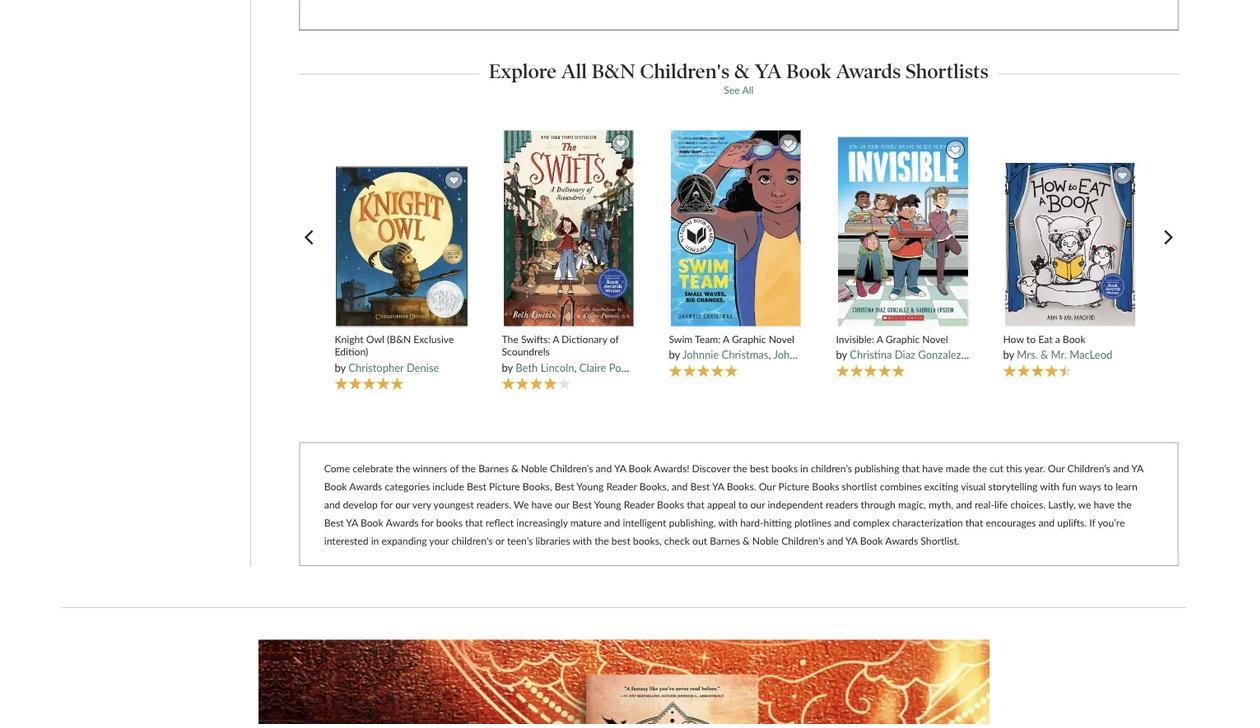 Task type: describe. For each thing, give the bounding box(es) containing it.
0 vertical spatial for
[[380, 499, 393, 511]]

hard-
[[740, 517, 764, 529]]

ya inside the explore all b&n children's & ya book awards shortlists see all
[[755, 60, 782, 84]]

novel inside swim team: a graphic novel by johnnie christmas , johnnie christmas (illustrator)
[[769, 334, 795, 346]]

children's
[[452, 535, 493, 547]]

by inside invisible: a graphic novel by christina diaz gonzalez , gabriela epstein (illustrator)
[[836, 349, 847, 362]]

year.
[[1024, 463, 1045, 475]]

include
[[433, 481, 464, 493]]

johnnie christmas link
[[682, 349, 769, 362]]

1 horizontal spatial have
[[922, 463, 943, 475]]

advertisement region
[[259, 641, 990, 725]]

encourages
[[986, 517, 1036, 529]]

knight
[[335, 334, 364, 346]]

made
[[946, 463, 970, 475]]

b&n
[[592, 60, 635, 84]]

that up 'publishing,'
[[687, 499, 705, 511]]

beth lincoln link
[[516, 361, 574, 375]]

0 vertical spatial reader
[[606, 481, 637, 493]]

macleod
[[1070, 349, 1113, 362]]

uplifts.
[[1057, 517, 1087, 529]]

publishing
[[855, 463, 900, 475]]

1 books, from the left
[[523, 481, 552, 493]]

real-
[[975, 499, 995, 511]]

1 horizontal spatial children's
[[781, 535, 825, 547]]

that up children's
[[465, 517, 483, 529]]

1 horizontal spatial barnes
[[710, 535, 740, 547]]

learn
[[1116, 481, 1138, 493]]

& inside the explore all b&n children's & ya book awards shortlists see all
[[735, 60, 750, 84]]

0 horizontal spatial with
[[573, 535, 592, 547]]

awards inside the explore all b&n children's & ya book awards shortlists see all
[[836, 60, 901, 84]]

awards up "expanding"
[[386, 517, 419, 529]]

books,
[[633, 535, 662, 547]]

invisible: a graphic novel link
[[836, 334, 970, 346]]

develop
[[343, 499, 378, 511]]

a for christmas
[[723, 334, 729, 346]]

mrs.
[[1017, 349, 1038, 362]]

the left cut
[[973, 463, 987, 475]]

0 horizontal spatial our
[[759, 481, 776, 493]]

powell
[[609, 361, 640, 375]]

and right mature
[[604, 517, 620, 529]]

swim team: a graphic novel by johnnie christmas , johnnie christmas (illustrator)
[[669, 334, 913, 362]]

how
[[1003, 334, 1024, 346]]

choices.
[[1011, 499, 1046, 511]]

0 horizontal spatial in
[[371, 535, 379, 547]]

1 vertical spatial books
[[436, 517, 463, 529]]

owl
[[366, 334, 384, 346]]

swim team: a graphic novel link
[[669, 334, 803, 346]]

scoundrels
[[502, 346, 550, 358]]

awards up develop
[[349, 481, 382, 493]]

how to eat a book by mrs. & mr. macleod
[[1003, 334, 1113, 362]]

gabriela
[[966, 349, 1005, 362]]

0 vertical spatial barnes
[[478, 463, 509, 475]]

1 picture from the left
[[489, 481, 520, 493]]

0 vertical spatial young
[[577, 481, 604, 493]]

0 horizontal spatial noble
[[521, 463, 548, 475]]

how to eat a book link
[[1003, 334, 1137, 346]]

2 christmas from the left
[[813, 349, 860, 362]]

0 vertical spatial with
[[1040, 481, 1060, 493]]

life
[[995, 499, 1008, 511]]

0 horizontal spatial children's
[[550, 463, 593, 475]]

children's
[[640, 60, 730, 84]]

appeal
[[707, 499, 736, 511]]

storytelling
[[988, 481, 1038, 493]]

, for gonzalez
[[961, 349, 964, 362]]

lincoln
[[541, 361, 574, 375]]

increasingly
[[516, 517, 568, 529]]

0 horizontal spatial all
[[561, 60, 587, 84]]

we
[[514, 499, 529, 511]]

or
[[495, 535, 505, 547]]

combines
[[880, 481, 922, 493]]

swim
[[669, 334, 693, 346]]

how to eat a book image
[[1004, 163, 1136, 328]]

christopher
[[349, 361, 404, 375]]

the down learn
[[1117, 499, 1132, 511]]

by for christopher denise
[[335, 361, 346, 375]]

1 horizontal spatial best
[[750, 463, 769, 475]]

cut
[[990, 463, 1004, 475]]

if
[[1090, 517, 1096, 529]]

2 horizontal spatial to
[[1104, 481, 1113, 493]]

0 vertical spatial books
[[812, 481, 839, 493]]

very
[[412, 499, 431, 511]]

1 vertical spatial with
[[718, 517, 738, 529]]

myth,
[[929, 499, 953, 511]]

epstein
[[1008, 349, 1043, 362]]

beth
[[516, 361, 538, 375]]

intelligent
[[623, 517, 666, 529]]

graphic inside invisible: a graphic novel by christina diaz gonzalez , gabriela epstein (illustrator)
[[886, 334, 920, 346]]

(illustrator) inside the swifts: a dictionary of scoundrels by beth lincoln , claire powell (illustrator)
[[643, 361, 694, 375]]

and down plotlines
[[827, 535, 843, 547]]

hitting
[[764, 517, 792, 529]]

invisible: a graphic novel by christina diaz gonzalez , gabriela epstein (illustrator)
[[836, 334, 1096, 362]]

exciting
[[925, 481, 959, 493]]

2 picture from the left
[[778, 481, 810, 493]]

and down awards!
[[672, 481, 688, 493]]

shortlists
[[906, 60, 989, 84]]

youngest
[[434, 499, 474, 511]]

1 vertical spatial reader
[[624, 499, 654, 511]]

1 vertical spatial for
[[421, 517, 434, 529]]

2 our from the left
[[555, 499, 570, 511]]

(b&n
[[387, 334, 411, 346]]

awards down "characterization" at right
[[885, 535, 918, 547]]

fun
[[1062, 481, 1077, 493]]

the swifts: a dictionary of scoundrels image
[[503, 130, 634, 328]]

mr.
[[1051, 349, 1067, 362]]

see all link
[[724, 84, 754, 96]]

johnnie christmas (illustrator) link
[[773, 349, 913, 362]]

gonzalez
[[918, 349, 961, 362]]

the
[[502, 334, 519, 346]]

christopher denise link
[[349, 361, 439, 375]]

that down real-
[[966, 517, 983, 529]]

the up the books. at the bottom of the page
[[733, 463, 747, 475]]

out
[[692, 535, 707, 547]]



Task type: vqa. For each thing, say whether or not it's contained in the screenshot.
A inside The Swifts: A Dictionary of Scoundrels by Beth Lincoln , Claire Powell (Illustrator)
yes



Task type: locate. For each thing, give the bounding box(es) containing it.
3 our from the left
[[750, 499, 765, 511]]

& up see all link
[[735, 60, 750, 84]]

the down mature
[[595, 535, 609, 547]]

books
[[812, 481, 839, 493], [657, 499, 684, 511]]

and left develop
[[324, 499, 340, 511]]

0 horizontal spatial for
[[380, 499, 393, 511]]

best up the books. at the bottom of the page
[[750, 463, 769, 475]]

all right see
[[742, 84, 754, 96]]

the up include
[[461, 463, 476, 475]]

1 horizontal spatial books,
[[640, 481, 669, 493]]

johnnie
[[682, 349, 719, 362], [773, 349, 810, 362]]

by down edition)
[[335, 361, 346, 375]]

christmas down swim team: a graphic novel link
[[722, 349, 769, 362]]

and up mature
[[596, 463, 612, 475]]

(illustrator) down invisible: a graphic novel link
[[862, 349, 913, 362]]

, inside swim team: a graphic novel by johnnie christmas , johnnie christmas (illustrator)
[[769, 349, 771, 362]]

of for lincoln
[[610, 334, 619, 346]]

have up you're
[[1094, 499, 1115, 511]]

knight owl (b&n exclusive edition) image
[[336, 167, 467, 328]]

0 horizontal spatial our
[[395, 499, 410, 511]]

interested
[[324, 535, 369, 547]]

and up learn
[[1113, 463, 1129, 475]]

1 vertical spatial all
[[742, 84, 754, 96]]

explore all b&n children's & ya book awards shortlists see all
[[489, 60, 989, 96]]

eat
[[1038, 334, 1053, 346]]

1 horizontal spatial to
[[1027, 334, 1036, 346]]

1 horizontal spatial noble
[[752, 535, 779, 547]]

1 horizontal spatial all
[[742, 84, 754, 96]]

0 horizontal spatial christmas
[[722, 349, 769, 362]]

1 our from the left
[[395, 499, 410, 511]]

of
[[610, 334, 619, 346], [450, 463, 459, 475]]

2 horizontal spatial our
[[750, 499, 765, 511]]

categories
[[385, 481, 430, 493]]

to inside how to eat a book by mrs. & mr. macleod
[[1027, 334, 1036, 346]]

1 horizontal spatial books
[[771, 463, 798, 475]]

reader
[[606, 481, 637, 493], [624, 499, 654, 511]]

0 horizontal spatial books
[[657, 499, 684, 511]]

2 vertical spatial to
[[739, 499, 748, 511]]

invisible:
[[836, 334, 874, 346]]

publishing,
[[669, 517, 716, 529]]

johnnie down team:
[[682, 349, 719, 362]]

3 a from the left
[[877, 334, 883, 346]]

1 vertical spatial barnes
[[710, 535, 740, 547]]

books
[[771, 463, 798, 475], [436, 517, 463, 529]]

of inside the swifts: a dictionary of scoundrels by beth lincoln , claire powell (illustrator)
[[610, 334, 619, 346]]

, left claire
[[574, 361, 577, 375]]

christina diaz gonzalez link
[[850, 349, 969, 362]]

complex
[[853, 517, 890, 529]]

denise
[[407, 361, 439, 375]]

book inside the explore all b&n children's & ya book awards shortlists see all
[[786, 60, 831, 84]]

team:
[[695, 334, 721, 346]]

invisible: a graphic novel image
[[837, 137, 969, 328]]

awards!
[[654, 463, 690, 475]]

books,
[[523, 481, 552, 493], [640, 481, 669, 493]]

0 vertical spatial our
[[1048, 463, 1065, 475]]

of for noble
[[450, 463, 459, 475]]

books up 'publishing,'
[[657, 499, 684, 511]]

dictionary
[[562, 334, 607, 346]]

all left b&n
[[561, 60, 587, 84]]

0 vertical spatial in
[[800, 463, 808, 475]]

1 horizontal spatial christmas
[[813, 349, 860, 362]]

a
[[1055, 334, 1060, 346]]

winners
[[413, 463, 447, 475]]

by for johnnie christmas
[[669, 349, 680, 362]]

2 vertical spatial with
[[573, 535, 592, 547]]

0 horizontal spatial books,
[[523, 481, 552, 493]]

a inside invisible: a graphic novel by christina diaz gonzalez , gabriela epstein (illustrator)
[[877, 334, 883, 346]]

to left learn
[[1104, 481, 1113, 493]]

1 christmas from the left
[[722, 349, 769, 362]]

1 horizontal spatial books
[[812, 481, 839, 493]]

readers.
[[476, 499, 511, 511]]

barnes up readers.
[[478, 463, 509, 475]]

best
[[750, 463, 769, 475], [612, 535, 630, 547]]

1 novel from the left
[[769, 334, 795, 346]]

children's
[[811, 463, 852, 475]]

2 books, from the left
[[640, 481, 669, 493]]

, for christmas
[[769, 349, 771, 362]]

2 horizontal spatial with
[[1040, 481, 1060, 493]]

the up categories
[[396, 463, 410, 475]]

gabriela epstein (illustrator) link
[[966, 349, 1096, 362]]

1 a from the left
[[553, 334, 559, 346]]

2 a from the left
[[723, 334, 729, 346]]

books, down awards!
[[640, 481, 669, 493]]

mature
[[570, 517, 602, 529]]

1 horizontal spatial in
[[800, 463, 808, 475]]

of up the powell
[[610, 334, 619, 346]]

by left beth
[[502, 361, 513, 375]]

1 horizontal spatial johnnie
[[773, 349, 810, 362]]

, inside the swifts: a dictionary of scoundrels by beth lincoln , claire powell (illustrator)
[[574, 361, 577, 375]]

in right interested
[[371, 535, 379, 547]]

(illustrator) inside invisible: a graphic novel by christina diaz gonzalez , gabriela epstein (illustrator)
[[1046, 349, 1096, 362]]

and
[[596, 463, 612, 475], [1113, 463, 1129, 475], [672, 481, 688, 493], [324, 499, 340, 511], [956, 499, 972, 511], [604, 517, 620, 529], [834, 517, 850, 529], [1039, 517, 1055, 529], [827, 535, 843, 547]]

1 vertical spatial books
[[657, 499, 684, 511]]

children's up ways
[[1067, 463, 1111, 475]]

our right year.
[[1048, 463, 1065, 475]]

have up the increasingly
[[532, 499, 552, 511]]

, down swim team: a graphic novel link
[[769, 349, 771, 362]]

1 horizontal spatial graphic
[[886, 334, 920, 346]]

barnes
[[478, 463, 509, 475], [710, 535, 740, 547]]

by down swim
[[669, 349, 680, 362]]

0 horizontal spatial a
[[553, 334, 559, 346]]

novel
[[769, 334, 795, 346], [922, 334, 948, 346]]

that
[[902, 463, 920, 475], [687, 499, 705, 511], [465, 517, 483, 529], [966, 517, 983, 529]]

(illustrator) down swim
[[643, 361, 694, 375]]

barnes right out
[[710, 535, 740, 547]]

novel up johnnie christmas (illustrator) link
[[769, 334, 795, 346]]

1 vertical spatial noble
[[752, 535, 779, 547]]

2 horizontal spatial children's
[[1067, 463, 1111, 475]]

independent
[[768, 499, 823, 511]]

with down mature
[[573, 535, 592, 547]]

shortlist
[[842, 481, 877, 493]]

by inside swim team: a graphic novel by johnnie christmas , johnnie christmas (illustrator)
[[669, 349, 680, 362]]

a
[[553, 334, 559, 346], [723, 334, 729, 346], [877, 334, 883, 346]]

picture up independent
[[778, 481, 810, 493]]

plotlines
[[794, 517, 832, 529]]

0 horizontal spatial (illustrator)
[[643, 361, 694, 375]]

0 horizontal spatial picture
[[489, 481, 520, 493]]

0 vertical spatial of
[[610, 334, 619, 346]]

2 horizontal spatial ,
[[961, 349, 964, 362]]

exclusive
[[414, 334, 454, 346]]

books down children's
[[812, 481, 839, 493]]

1 vertical spatial our
[[759, 481, 776, 493]]

christmas down invisible: on the top right of the page
[[813, 349, 860, 362]]

1 vertical spatial to
[[1104, 481, 1113, 493]]

reflect
[[486, 517, 514, 529]]

a up christina
[[877, 334, 883, 346]]

2 horizontal spatial (illustrator)
[[1046, 349, 1096, 362]]

the swifts: a dictionary of scoundrels by beth lincoln , claire powell (illustrator)
[[502, 334, 694, 375]]

our up the increasingly
[[555, 499, 570, 511]]

0 vertical spatial best
[[750, 463, 769, 475]]

1 vertical spatial in
[[371, 535, 379, 547]]

have up exciting
[[922, 463, 943, 475]]

, left gabriela
[[961, 349, 964, 362]]

readers
[[826, 499, 858, 511]]

explore
[[489, 60, 557, 84]]

libraries
[[536, 535, 570, 547]]

1 horizontal spatial a
[[723, 334, 729, 346]]

by inside how to eat a book by mrs. & mr. macleod
[[1003, 349, 1014, 362]]

our
[[1048, 463, 1065, 475], [759, 481, 776, 493]]

for down very
[[421, 517, 434, 529]]

1 horizontal spatial our
[[1048, 463, 1065, 475]]

in left children's
[[800, 463, 808, 475]]

0 horizontal spatial of
[[450, 463, 459, 475]]

1 horizontal spatial of
[[610, 334, 619, 346]]

(illustrator) inside swim team: a graphic novel by johnnie christmas , johnnie christmas (illustrator)
[[862, 349, 913, 362]]

0 vertical spatial noble
[[521, 463, 548, 475]]

of inside come celebrate the winners of the barnes & noble children's and ya book awards! discover the best books in children's publishing that have made the cut this year. our children's and ya book awards categories include best picture books, best young reader books, and best ya books. our picture books shortlist combines exciting visual storytelling with fun ways to learn and develop for our very youngest readers. we have our best young reader books that appeal to our independent readers through magic, myth, and real-life choices. lastly, we have the best ya book awards for books that reflect increasingly mature and intelligent publishing, with hard-hitting plotlines and complex characterization that encourages and uplifts. if you're interested in expanding your children's or teen's libraries with the best books, check out barnes & noble children's and ya book awards shortlist.
[[450, 463, 459, 475]]

2 horizontal spatial have
[[1094, 499, 1115, 511]]

& down hard-
[[743, 535, 750, 547]]

0 horizontal spatial best
[[612, 535, 630, 547]]

with
[[1040, 481, 1060, 493], [718, 517, 738, 529], [573, 535, 592, 547]]

come celebrate the winners of the barnes & noble children's and ya book awards! discover the best books in children's publishing that have made the cut this year. our children's and ya book awards categories include best picture books, best young reader books, and best ya books. our picture books shortlist combines exciting visual storytelling with fun ways to learn and develop for our very youngest readers. we have our best young reader books that appeal to our independent readers through magic, myth, and real-life choices. lastly, we have the best ya book awards for books that reflect increasingly mature and intelligent publishing, with hard-hitting plotlines and complex characterization that encourages and uplifts. if you're interested in expanding your children's or teen's libraries with the best books, check out barnes & noble children's and ya book awards shortlist.
[[324, 463, 1144, 547]]

(illustrator) for gabriela epstein (illustrator)
[[1046, 349, 1096, 362]]

all
[[561, 60, 587, 84], [742, 84, 754, 96]]

books down youngest
[[436, 517, 463, 529]]

awards
[[836, 60, 901, 84], [349, 481, 382, 493], [386, 517, 419, 529], [885, 535, 918, 547]]

come
[[324, 463, 350, 475]]

1 johnnie from the left
[[682, 349, 719, 362]]

1 horizontal spatial our
[[555, 499, 570, 511]]

and down lastly,
[[1039, 517, 1055, 529]]

0 horizontal spatial books
[[436, 517, 463, 529]]

by for mrs. & mr. macleod
[[1003, 349, 1014, 362]]

our down categories
[[395, 499, 410, 511]]

knight owl (b&n exclusive edition) by christopher denise
[[335, 334, 454, 375]]

1 horizontal spatial (illustrator)
[[862, 349, 913, 362]]

diaz
[[895, 349, 916, 362]]

and down readers
[[834, 517, 850, 529]]

characterization
[[892, 517, 963, 529]]

of up include
[[450, 463, 459, 475]]

a for beth
[[553, 334, 559, 346]]

novel inside invisible: a graphic novel by christina diaz gonzalez , gabriela epstein (illustrator)
[[922, 334, 948, 346]]

for right develop
[[380, 499, 393, 511]]

a up johnnie christmas link
[[723, 334, 729, 346]]

check
[[664, 535, 690, 547]]

,
[[769, 349, 771, 362], [961, 349, 964, 362], [574, 361, 577, 375]]

0 horizontal spatial ,
[[574, 361, 577, 375]]

by inside knight owl (b&n exclusive edition) by christopher denise
[[335, 361, 346, 375]]

and down visual
[[956, 499, 972, 511]]

books.
[[727, 481, 756, 493]]

our right the books. at the bottom of the page
[[759, 481, 776, 493]]

swim team: a graphic novel image
[[670, 130, 802, 328]]

christina
[[850, 349, 892, 362]]

1 horizontal spatial for
[[421, 517, 434, 529]]

children's down plotlines
[[781, 535, 825, 547]]

novel up gonzalez
[[922, 334, 948, 346]]

to down the books. at the bottom of the page
[[739, 499, 748, 511]]

with down appeal
[[718, 517, 738, 529]]

mrs. & mr. macleod link
[[1017, 349, 1113, 362]]

ya
[[755, 60, 782, 84], [614, 463, 626, 475], [1132, 463, 1144, 475], [712, 481, 724, 493], [346, 517, 358, 529], [846, 535, 858, 547]]

by down invisible: on the top right of the page
[[836, 349, 847, 362]]

book inside how to eat a book by mrs. & mr. macleod
[[1063, 334, 1086, 346]]

0 horizontal spatial novel
[[769, 334, 795, 346]]

1 horizontal spatial with
[[718, 517, 738, 529]]

with left fun
[[1040, 481, 1060, 493]]

by inside the swifts: a dictionary of scoundrels by beth lincoln , claire powell (illustrator)
[[502, 361, 513, 375]]

our up hard-
[[750, 499, 765, 511]]

a right the swifts:
[[553, 334, 559, 346]]

2 novel from the left
[[922, 334, 948, 346]]

best
[[467, 481, 486, 493], [555, 481, 574, 493], [690, 481, 710, 493], [572, 499, 592, 511], [324, 517, 344, 529]]

noble up we
[[521, 463, 548, 475]]

1 vertical spatial of
[[450, 463, 459, 475]]

this
[[1006, 463, 1022, 475]]

celebrate
[[353, 463, 393, 475]]

that up combines
[[902, 463, 920, 475]]

johnnie down swim team: a graphic novel link
[[773, 349, 810, 362]]

1 vertical spatial best
[[612, 535, 630, 547]]

ways
[[1079, 481, 1101, 493]]

0 vertical spatial to
[[1027, 334, 1036, 346]]

0 vertical spatial all
[[561, 60, 587, 84]]

0 horizontal spatial to
[[739, 499, 748, 511]]

graphic up the diaz
[[886, 334, 920, 346]]

the
[[396, 463, 410, 475], [461, 463, 476, 475], [733, 463, 747, 475], [973, 463, 987, 475], [1117, 499, 1132, 511], [595, 535, 609, 547]]

graphic inside swim team: a graphic novel by johnnie christmas , johnnie christmas (illustrator)
[[732, 334, 766, 346]]

1 vertical spatial young
[[594, 499, 621, 511]]

lastly,
[[1048, 499, 1076, 511]]

visual
[[961, 481, 986, 493]]

shortlist.
[[921, 535, 960, 547]]

2 horizontal spatial a
[[877, 334, 883, 346]]

1 horizontal spatial picture
[[778, 481, 810, 493]]

2 graphic from the left
[[886, 334, 920, 346]]

discover
[[692, 463, 730, 475]]

0 horizontal spatial graphic
[[732, 334, 766, 346]]

noble down hitting
[[752, 535, 779, 547]]

1 horizontal spatial ,
[[769, 349, 771, 362]]

teen's
[[507, 535, 533, 547]]

picture up readers.
[[489, 481, 520, 493]]

a inside swim team: a graphic novel by johnnie christmas , johnnie christmas (illustrator)
[[723, 334, 729, 346]]

(illustrator) for johnnie christmas (illustrator)
[[862, 349, 913, 362]]

& up we
[[511, 463, 518, 475]]

picture
[[489, 481, 520, 493], [778, 481, 810, 493]]

books, up we
[[523, 481, 552, 493]]

a inside the swifts: a dictionary of scoundrels by beth lincoln , claire powell (illustrator)
[[553, 334, 559, 346]]

graphic up johnnie christmas link
[[732, 334, 766, 346]]

(illustrator) down the how to eat a book link
[[1046, 349, 1096, 362]]

to left eat
[[1027, 334, 1036, 346]]

0 horizontal spatial barnes
[[478, 463, 509, 475]]

& inside how to eat a book by mrs. & mr. macleod
[[1041, 349, 1048, 362]]

0 vertical spatial books
[[771, 463, 798, 475]]

, inside invisible: a graphic novel by christina diaz gonzalez , gabriela epstein (illustrator)
[[961, 349, 964, 362]]

2 johnnie from the left
[[773, 349, 810, 362]]

best left books,
[[612, 535, 630, 547]]

children's up mature
[[550, 463, 593, 475]]

1 horizontal spatial novel
[[922, 334, 948, 346]]

0 horizontal spatial johnnie
[[682, 349, 719, 362]]

by down how
[[1003, 349, 1014, 362]]

books up independent
[[771, 463, 798, 475]]

1 graphic from the left
[[732, 334, 766, 346]]

awards left shortlists
[[836, 60, 901, 84]]

your
[[429, 535, 449, 547]]

children's
[[550, 463, 593, 475], [1067, 463, 1111, 475], [781, 535, 825, 547]]

0 horizontal spatial have
[[532, 499, 552, 511]]

& left mr.
[[1041, 349, 1048, 362]]



